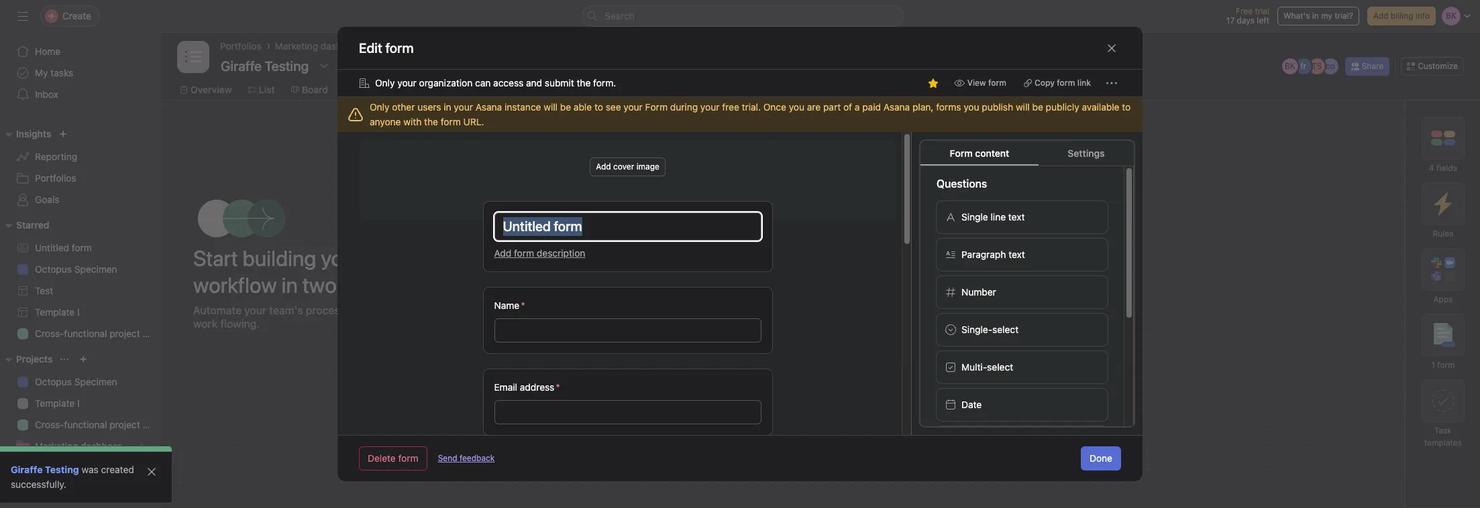 Task type: vqa. For each thing, say whether or not it's contained in the screenshot.
Add tab icon
no



Task type: locate. For each thing, give the bounding box(es) containing it.
template i up marketing dashboards link
[[35, 398, 80, 409]]

tasks right my
[[51, 67, 73, 79]]

functional inside projects element
[[64, 419, 107, 431]]

1 horizontal spatial you
[[964, 101, 979, 113]]

0 vertical spatial and
[[526, 77, 542, 89]]

1 vertical spatial octopus
[[35, 376, 72, 388]]

test link
[[8, 280, 153, 302]]

0 horizontal spatial asana
[[476, 101, 502, 113]]

0 horizontal spatial tasks
[[51, 67, 73, 79]]

the left form.
[[577, 77, 591, 89]]

your left team's
[[244, 304, 267, 316]]

untitled down starred
[[35, 242, 69, 254]]

octopus specimen inside projects element
[[35, 376, 117, 388]]

0 horizontal spatial are
[[533, 212, 552, 228]]

1 cross-functional project plan link from the top
[[8, 323, 161, 345]]

your up other
[[397, 77, 417, 89]]

1 project from the top
[[110, 328, 140, 340]]

untitled form up address
[[513, 336, 570, 347]]

0 vertical spatial portfolios link
[[220, 39, 261, 54]]

2 cross-functional project plan from the top
[[35, 419, 161, 431]]

able
[[574, 101, 592, 113]]

done button
[[1081, 447, 1121, 471]]

cross- up projects
[[35, 328, 64, 340]]

2 template i from the top
[[35, 398, 80, 409]]

asana up url.
[[476, 101, 502, 113]]

octopus specimen down projects
[[35, 376, 117, 388]]

untitled
[[762, 236, 801, 248], [35, 242, 69, 254], [513, 336, 547, 347]]

template for 1st template i link from the top
[[35, 307, 75, 318]]

add inside add cover image button
[[596, 162, 611, 172]]

insights
[[16, 128, 51, 140]]

only up anyone
[[370, 101, 390, 113]]

text right line
[[1008, 211, 1025, 223]]

4 fields
[[1429, 163, 1457, 173]]

paid
[[862, 101, 881, 113]]

2 horizontal spatial untitled
[[762, 236, 801, 248]]

0 vertical spatial octopus
[[35, 264, 72, 275]]

form down messages link
[[645, 101, 668, 113]]

workflow
[[486, 84, 528, 95]]

your
[[397, 77, 417, 89], [454, 101, 473, 113], [624, 101, 643, 113], [700, 101, 720, 113], [321, 245, 361, 271], [244, 304, 267, 316]]

1 vertical spatial and
[[348, 304, 367, 316]]

automate
[[193, 304, 242, 316]]

0 vertical spatial are
[[807, 101, 821, 113]]

will right "publish"
[[1016, 101, 1030, 113]]

0 horizontal spatial form
[[645, 101, 668, 113]]

be left the 'publicly'
[[1032, 101, 1043, 113]]

2 octopus specimen link from the top
[[8, 372, 153, 393]]

0 horizontal spatial and
[[348, 304, 367, 316]]

template down projects
[[35, 398, 75, 409]]

1 vertical spatial functional
[[64, 419, 107, 431]]

select down single-select
[[987, 362, 1013, 373]]

invite
[[38, 485, 62, 497]]

co
[[1326, 61, 1335, 71]]

view
[[967, 78, 986, 88]]

to left this
[[835, 298, 843, 308]]

2 i from the top
[[77, 398, 80, 409]]

to inside when tasks move to this section, what should happen automatically?
[[835, 298, 843, 308]]

form
[[988, 78, 1007, 88], [1057, 78, 1075, 88], [441, 116, 461, 127], [72, 242, 92, 254], [514, 248, 534, 259], [549, 336, 570, 347], [1438, 360, 1455, 370], [398, 453, 418, 464]]

2 octopus specimen from the top
[[35, 376, 117, 388]]

add down how
[[494, 248, 512, 259]]

you right once
[[789, 101, 805, 113]]

projects element
[[0, 348, 161, 509]]

form inside only other users in your asana instance will be able to see your form during your free trial.  once you are part of a paid asana plan, forms you publish will be publicly available to anyone with the form url.
[[645, 101, 668, 113]]

cross-functional project plan down test link
[[35, 328, 161, 340]]

1 horizontal spatial marketing
[[275, 40, 318, 52]]

project down test link
[[110, 328, 140, 340]]

untitled inside button
[[513, 336, 547, 347]]

task link
[[8, 458, 153, 479]]

cross-functional project plan up dashboards
[[35, 419, 161, 431]]

billing
[[1391, 11, 1414, 21]]

and left submit
[[526, 77, 542, 89]]

i down test link
[[77, 307, 80, 318]]

0 horizontal spatial add
[[494, 248, 512, 259]]

are left "part"
[[807, 101, 821, 113]]

0 vertical spatial the
[[577, 77, 591, 89]]

files
[[718, 84, 738, 95]]

hide sidebar image
[[17, 11, 28, 21]]

home
[[35, 46, 61, 57]]

1 you from the left
[[789, 101, 805, 113]]

task for task
[[35, 462, 55, 474]]

select up multi-select
[[993, 324, 1019, 336]]

add for add form description
[[494, 248, 512, 259]]

starred button
[[0, 217, 49, 234]]

portfolios inside 'insights' element
[[35, 172, 76, 184]]

form left url.
[[441, 116, 461, 127]]

1 cross- from the top
[[35, 328, 64, 340]]

functional up marketing dashboards
[[64, 419, 107, 431]]

1 plan from the top
[[143, 328, 161, 340]]

to right added
[[669, 212, 681, 228]]

1 vertical spatial octopus specimen
[[35, 376, 117, 388]]

search
[[605, 10, 635, 21]]

1 horizontal spatial untitled form
[[513, 336, 570, 347]]

1 vertical spatial project
[[110, 419, 140, 431]]

form right view
[[988, 78, 1007, 88]]

insights element
[[0, 122, 161, 213]]

1 vertical spatial select
[[987, 362, 1013, 373]]

address
[[520, 382, 554, 393]]

cover
[[613, 162, 634, 172]]

task up the successfully.
[[35, 462, 55, 474]]

0 vertical spatial template i link
[[8, 302, 153, 323]]

1 vertical spatial text
[[1009, 249, 1025, 260]]

tasks inside the my tasks link
[[51, 67, 73, 79]]

untitled form inside starred element
[[35, 242, 92, 254]]

2 vertical spatial tasks
[[789, 298, 809, 308]]

only other users in your asana instance will be able to see your form during your free trial.  once you are part of a paid asana plan, forms you publish will be publicly available to anyone with the form url.
[[370, 101, 1131, 127]]

1 vertical spatial add
[[596, 162, 611, 172]]

2 horizontal spatial add
[[1374, 11, 1389, 21]]

template i inside projects element
[[35, 398, 80, 409]]

0 horizontal spatial untitled form
[[35, 242, 92, 254]]

1 cross-functional project plan from the top
[[35, 328, 161, 340]]

2 vertical spatial add
[[494, 248, 512, 259]]

1 vertical spatial octopus specimen link
[[8, 372, 153, 393]]

untitled form inside button
[[513, 336, 570, 347]]

portfolios down "reporting"
[[35, 172, 76, 184]]

* right name at the bottom of page
[[521, 300, 525, 311]]

template i link down test
[[8, 302, 153, 323]]

view form
[[967, 78, 1007, 88]]

a
[[855, 101, 860, 113]]

0 horizontal spatial be
[[560, 101, 571, 113]]

* right address
[[556, 382, 560, 393]]

1 vertical spatial task
[[35, 462, 55, 474]]

template i for second template i link from the top
[[35, 398, 80, 409]]

add billing info button
[[1368, 7, 1436, 25]]

2 asana from the left
[[884, 101, 910, 113]]

1 functional from the top
[[64, 328, 107, 340]]

0 horizontal spatial untitled
[[35, 242, 69, 254]]

untitled down section
[[762, 236, 801, 248]]

and
[[526, 77, 542, 89], [348, 304, 367, 316]]

i up marketing dashboards
[[77, 398, 80, 409]]

1 horizontal spatial are
[[807, 101, 821, 113]]

template i link up marketing dashboards
[[8, 393, 153, 415]]

task inside projects element
[[35, 462, 55, 474]]

2 specimen from the top
[[74, 376, 117, 388]]

0 vertical spatial cross-functional project plan
[[35, 328, 161, 340]]

1 vertical spatial portfolios
[[35, 172, 76, 184]]

project inside starred element
[[110, 328, 140, 340]]

1 horizontal spatial form
[[950, 148, 973, 159]]

1 vertical spatial in
[[444, 101, 451, 113]]

1 octopus from the top
[[35, 264, 72, 275]]

octopus specimen link up test
[[8, 259, 153, 280]]

octopus
[[35, 264, 72, 275], [35, 376, 72, 388]]

2 functional from the top
[[64, 419, 107, 431]]

marketing inside marketing dashboards link
[[35, 441, 78, 452]]

0 vertical spatial i
[[77, 307, 80, 318]]

tasks
[[51, 67, 73, 79], [555, 212, 587, 228], [789, 298, 809, 308]]

1 i from the top
[[77, 307, 80, 318]]

in inside only other users in your asana instance will be able to see your form during your free trial.  once you are part of a paid asana plan, forms you publish will be publicly available to anyone with the form url.
[[444, 101, 451, 113]]

dashboard link
[[560, 83, 619, 97]]

1 vertical spatial cross-functional project plan
[[35, 419, 161, 431]]

1 vertical spatial cross-functional project plan link
[[8, 415, 161, 436]]

portfolios link down "reporting"
[[8, 168, 153, 189]]

2 horizontal spatial tasks
[[789, 298, 809, 308]]

1 vertical spatial plan
[[143, 419, 161, 431]]

template inside projects element
[[35, 398, 75, 409]]

text right paragraph
[[1009, 249, 1025, 260]]

1 vertical spatial template i
[[35, 398, 80, 409]]

1 vertical spatial only
[[370, 101, 390, 113]]

section
[[762, 215, 791, 225]]

search list box
[[582, 5, 904, 27]]

the down 'users'
[[424, 116, 438, 127]]

0 horizontal spatial marketing
[[35, 441, 78, 452]]

remove from starred image
[[928, 78, 939, 89]]

tasks for when tasks move to this section, what should happen automatically?
[[789, 298, 809, 308]]

0 vertical spatial tasks
[[51, 67, 73, 79]]

1 will from the left
[[544, 101, 558, 113]]

cross-functional project plan inside starred element
[[35, 328, 161, 340]]

add left billing
[[1374, 11, 1389, 21]]

0 horizontal spatial portfolios
[[35, 172, 76, 184]]

form inside starred element
[[72, 242, 92, 254]]

be left able
[[560, 101, 571, 113]]

cross-functional project plan for 2nd cross-functional project plan link from the top of the page
[[35, 419, 161, 431]]

untitled inside starred element
[[35, 242, 69, 254]]

4
[[1429, 163, 1434, 173]]

you right forms
[[964, 101, 979, 113]]

info
[[1416, 11, 1430, 21]]

form up questions
[[950, 148, 973, 159]]

octopus specimen link down projects
[[8, 372, 153, 393]]

0 vertical spatial functional
[[64, 328, 107, 340]]

form
[[645, 101, 668, 113], [950, 148, 973, 159]]

0 vertical spatial form
[[645, 101, 668, 113]]

2 cross- from the top
[[35, 419, 64, 431]]

0 vertical spatial octopus specimen
[[35, 264, 117, 275]]

tasks left move
[[789, 298, 809, 308]]

delete
[[368, 453, 396, 464]]

untitled section button
[[762, 230, 970, 254]]

in right 'users'
[[444, 101, 451, 113]]

1 horizontal spatial task
[[1435, 426, 1452, 436]]

1 octopus specimen from the top
[[35, 264, 117, 275]]

2 octopus from the top
[[35, 376, 72, 388]]

only up other
[[375, 77, 395, 89]]

1 form
[[1432, 360, 1455, 370]]

0 vertical spatial add
[[1374, 11, 1389, 21]]

to inside how are tasks being added to this project?
[[669, 212, 681, 228]]

cross-functional project plan link down test link
[[8, 323, 161, 345]]

1 horizontal spatial in
[[444, 101, 451, 113]]

messages
[[646, 84, 691, 95]]

list
[[259, 84, 275, 95]]

0 vertical spatial text
[[1008, 211, 1025, 223]]

0 vertical spatial cross-functional project plan link
[[8, 323, 161, 345]]

cross-functional project plan link
[[8, 323, 161, 345], [8, 415, 161, 436]]

portfolios
[[220, 40, 261, 52], [35, 172, 76, 184]]

functional down test link
[[64, 328, 107, 340]]

of
[[844, 101, 852, 113]]

share button
[[1345, 57, 1390, 76]]

2 template from the top
[[35, 398, 75, 409]]

you
[[789, 101, 805, 113], [964, 101, 979, 113]]

marketing up board 'link'
[[275, 40, 318, 52]]

specimen down untitled form link
[[74, 264, 117, 275]]

1 vertical spatial are
[[533, 212, 552, 228]]

1 vertical spatial cross-
[[35, 419, 64, 431]]

starred element
[[0, 213, 161, 348]]

0 vertical spatial task
[[1435, 426, 1452, 436]]

1 vertical spatial template i link
[[8, 393, 153, 415]]

0 vertical spatial in
[[1312, 11, 1319, 21]]

1 vertical spatial marketing
[[35, 441, 78, 452]]

template i inside starred element
[[35, 307, 80, 318]]

only inside only other users in your asana instance will be able to see your form during your free trial.  once you are part of a paid asana plan, forms you publish will be publicly available to anyone with the form url.
[[370, 101, 390, 113]]

paragraph text
[[962, 249, 1025, 260]]

0 horizontal spatial portfolios link
[[8, 168, 153, 189]]

select for multi-
[[987, 362, 1013, 373]]

1 be from the left
[[560, 101, 571, 113]]

building
[[243, 245, 316, 271]]

template inside starred element
[[35, 307, 75, 318]]

cross-functional project plan link up marketing dashboards
[[8, 415, 161, 436]]

0 vertical spatial specimen
[[74, 264, 117, 275]]

search button
[[582, 5, 904, 27]]

0 horizontal spatial task
[[35, 462, 55, 474]]

0 vertical spatial portfolios
[[220, 40, 261, 52]]

octopus up test
[[35, 264, 72, 275]]

untitled form down starred
[[35, 242, 92, 254]]

single-
[[962, 324, 993, 336]]

1 horizontal spatial tasks
[[555, 212, 587, 228]]

template down test
[[35, 307, 75, 318]]

marketing inside the 'marketing dashboard' link
[[275, 40, 318, 52]]

template for second template i link from the top
[[35, 398, 75, 409]]

trial?
[[1335, 11, 1353, 21]]

0 horizontal spatial will
[[544, 101, 558, 113]]

this
[[845, 298, 859, 308]]

keep
[[370, 304, 394, 316]]

1 vertical spatial specimen
[[74, 376, 117, 388]]

send feedback
[[438, 454, 495, 464]]

cross-functional project plan inside projects element
[[35, 419, 161, 431]]

part
[[823, 101, 841, 113]]

during
[[670, 101, 698, 113]]

1 horizontal spatial add
[[596, 162, 611, 172]]

1 horizontal spatial untitled
[[513, 336, 547, 347]]

was created successfully.
[[11, 464, 134, 491]]

octopus down projects
[[35, 376, 72, 388]]

1 vertical spatial *
[[556, 382, 560, 393]]

in inside start building your workflow in two minutes automate your team's process and keep work flowing.
[[282, 272, 298, 298]]

0 vertical spatial octopus specimen link
[[8, 259, 153, 280]]

0 horizontal spatial you
[[789, 101, 805, 113]]

task inside task templates
[[1435, 426, 1452, 436]]

untitled form for untitled form button
[[513, 336, 570, 347]]

asana right paid
[[884, 101, 910, 113]]

0 vertical spatial template
[[35, 307, 75, 318]]

specimen up dashboards
[[74, 376, 117, 388]]

0 vertical spatial only
[[375, 77, 395, 89]]

1 specimen from the top
[[74, 264, 117, 275]]

plan
[[143, 328, 161, 340], [143, 419, 161, 431]]

1 vertical spatial the
[[424, 116, 438, 127]]

my
[[35, 67, 48, 79]]

edit form
[[359, 40, 414, 55]]

0 vertical spatial plan
[[143, 328, 161, 340]]

form up test link
[[72, 242, 92, 254]]

2 vertical spatial in
[[282, 272, 298, 298]]

1 vertical spatial form
[[950, 148, 973, 159]]

2 plan from the top
[[143, 419, 161, 431]]

i for 1st template i link from the top
[[77, 307, 80, 318]]

form up address
[[549, 336, 570, 347]]

template i
[[35, 307, 80, 318], [35, 398, 80, 409]]

1 template from the top
[[35, 307, 75, 318]]

and inside the edit form 'dialog'
[[526, 77, 542, 89]]

0 vertical spatial project
[[110, 328, 140, 340]]

calendar
[[419, 84, 459, 95]]

untitled for untitled form link
[[35, 242, 69, 254]]

date
[[962, 399, 982, 411]]

1 horizontal spatial asana
[[884, 101, 910, 113]]

marketing up testing
[[35, 441, 78, 452]]

0 horizontal spatial *
[[521, 300, 525, 311]]

and left keep
[[348, 304, 367, 316]]

days
[[1237, 15, 1255, 25]]

in up team's
[[282, 272, 298, 298]]

1 asana from the left
[[476, 101, 502, 113]]

1 horizontal spatial the
[[577, 77, 591, 89]]

0 vertical spatial marketing
[[275, 40, 318, 52]]

email
[[494, 382, 517, 393]]

1 horizontal spatial will
[[1016, 101, 1030, 113]]

untitled down name *
[[513, 336, 547, 347]]

task up templates on the right of page
[[1435, 426, 1452, 436]]

cross- up marketing dashboards link
[[35, 419, 64, 431]]

Form Name text field
[[494, 213, 761, 241]]

octopus specimen down untitled form link
[[35, 264, 117, 275]]

are right how
[[533, 212, 552, 228]]

be
[[560, 101, 571, 113], [1032, 101, 1043, 113]]

template i down test
[[35, 307, 80, 318]]

add left cover
[[596, 162, 611, 172]]

1 horizontal spatial be
[[1032, 101, 1043, 113]]

successfully.
[[11, 479, 66, 491]]

specimen inside projects element
[[74, 376, 117, 388]]

2 horizontal spatial in
[[1312, 11, 1319, 21]]

untitled for untitled form button
[[513, 336, 547, 347]]

1 vertical spatial portfolios link
[[8, 168, 153, 189]]

template
[[35, 307, 75, 318], [35, 398, 75, 409]]

2 you from the left
[[964, 101, 979, 113]]

0 vertical spatial select
[[993, 324, 1019, 336]]

will
[[544, 101, 558, 113], [1016, 101, 1030, 113]]

what's in my trial? button
[[1278, 7, 1359, 25]]

tasks up this project?
[[555, 212, 587, 228]]

only for only other users in your asana instance will be able to see your form during your free trial.  once you are part of a paid asana plan, forms you publish will be publicly available to anyone with the form url.
[[370, 101, 390, 113]]

cross-functional project plan
[[35, 328, 161, 340], [35, 419, 161, 431]]

next button
[[658, 429, 696, 453]]

1 template i from the top
[[35, 307, 80, 318]]

asana
[[476, 101, 502, 113], [884, 101, 910, 113]]

tasks for my tasks
[[51, 67, 73, 79]]

0 horizontal spatial the
[[424, 116, 438, 127]]

portfolios up list link
[[220, 40, 261, 52]]

1 vertical spatial tasks
[[555, 212, 587, 228]]

0 horizontal spatial in
[[282, 272, 298, 298]]

i inside projects element
[[77, 398, 80, 409]]

the inside only other users in your asana instance will be able to see your form during your free trial.  once you are part of a paid asana plan, forms you publish will be publicly available to anyone with the form url.
[[424, 116, 438, 127]]

1 octopus specimen link from the top
[[8, 259, 153, 280]]

1 vertical spatial untitled form
[[513, 336, 570, 347]]

will down submit
[[544, 101, 558, 113]]

1 horizontal spatial and
[[526, 77, 542, 89]]

add
[[1374, 11, 1389, 21], [596, 162, 611, 172], [494, 248, 512, 259]]

tasks inside when tasks move to this section, what should happen automatically?
[[789, 298, 809, 308]]

list image
[[185, 49, 201, 65]]

add to starred image
[[338, 60, 348, 71]]

1 vertical spatial i
[[77, 398, 80, 409]]

the
[[577, 77, 591, 89], [424, 116, 438, 127]]

add inside button
[[1374, 11, 1389, 21]]

project up dashboards
[[110, 419, 140, 431]]

2 project from the top
[[110, 419, 140, 431]]

None text field
[[217, 54, 312, 78]]

2 be from the left
[[1032, 101, 1043, 113]]

portfolios link up list link
[[220, 39, 261, 54]]

timeline link
[[344, 83, 393, 97]]

form inside only other users in your asana instance will be able to see your form during your free trial.  once you are part of a paid asana plan, forms you publish will be publicly available to anyone with the form url.
[[441, 116, 461, 127]]

and inside start building your workflow in two minutes automate your team's process and keep work flowing.
[[348, 304, 367, 316]]

add for add cover image
[[596, 162, 611, 172]]

in left my
[[1312, 11, 1319, 21]]

plan inside starred element
[[143, 328, 161, 340]]

0 vertical spatial untitled form
[[35, 242, 92, 254]]

number
[[962, 287, 996, 298]]

i inside starred element
[[77, 307, 80, 318]]

functional inside starred element
[[64, 328, 107, 340]]



Task type: describe. For each thing, give the bounding box(es) containing it.
untitled section
[[762, 236, 841, 248]]

cross- inside projects element
[[35, 419, 64, 431]]

when tasks move to this section, what should happen automatically?
[[764, 298, 942, 320]]

single line text
[[962, 211, 1025, 223]]

add form description button
[[494, 248, 585, 259]]

2 cross-functional project plan link from the top
[[8, 415, 161, 436]]

instance
[[505, 101, 541, 113]]

overview
[[191, 84, 232, 95]]

reporting
[[35, 151, 77, 162]]

free
[[722, 101, 739, 113]]

project for 1st cross-functional project plan link
[[110, 328, 140, 340]]

single
[[962, 211, 988, 223]]

are inside only other users in your asana instance will be able to see your form during your free trial.  once you are part of a paid asana plan, forms you publish will be publicly available to anyone with the form url.
[[807, 101, 821, 113]]

tasks inside how are tasks being added to this project?
[[555, 212, 587, 228]]

edit form dialog
[[338, 27, 1143, 509]]

send feedback link
[[438, 453, 495, 465]]

marketing for marketing dashboard
[[275, 40, 318, 52]]

available
[[1082, 101, 1120, 113]]

home link
[[8, 41, 153, 62]]

rules
[[1433, 229, 1454, 239]]

copy form link
[[1035, 78, 1091, 88]]

octopus specimen inside starred element
[[35, 264, 117, 275]]

this project?
[[555, 231, 629, 247]]

your left "free"
[[700, 101, 720, 113]]

inbox
[[35, 89, 58, 100]]

marketing for marketing dashboards
[[35, 441, 78, 452]]

delete form
[[368, 453, 418, 464]]

description
[[537, 248, 585, 259]]

users
[[418, 101, 441, 113]]

form inside button
[[549, 336, 570, 347]]

with
[[403, 116, 422, 127]]

apps
[[1434, 295, 1453, 305]]

cross- inside starred element
[[35, 328, 64, 340]]

add billing info
[[1374, 11, 1430, 21]]

marketing dashboard link
[[275, 39, 367, 54]]

add cover image
[[596, 162, 660, 172]]

untitled inside 'button'
[[762, 236, 801, 248]]

multi-
[[962, 362, 987, 373]]

i for second template i link from the top
[[77, 398, 80, 409]]

once
[[763, 101, 786, 113]]

email address *
[[494, 382, 560, 393]]

1
[[1432, 360, 1435, 370]]

cross-functional project plan for 1st cross-functional project plan link
[[35, 328, 161, 340]]

add cover image button
[[590, 158, 666, 176]]

copy form link button
[[1018, 74, 1097, 93]]

reporting link
[[8, 146, 153, 168]]

test
[[35, 285, 53, 297]]

your up url.
[[454, 101, 473, 113]]

process
[[306, 304, 346, 316]]

only for only your organization can access and submit the form.
[[375, 77, 395, 89]]

image
[[637, 162, 660, 172]]

multi-select
[[962, 362, 1013, 373]]

what
[[895, 298, 914, 308]]

giraffe
[[11, 464, 43, 476]]

marketing dashboards
[[35, 441, 132, 452]]

move
[[812, 298, 833, 308]]

select for single-
[[993, 324, 1019, 336]]

form inside "button"
[[988, 78, 1007, 88]]

untitled form for untitled form link
[[35, 242, 92, 254]]

anyone
[[370, 116, 401, 127]]

close image
[[146, 467, 157, 478]]

form up manually
[[514, 248, 534, 259]]

organization
[[419, 77, 473, 89]]

add for add billing info
[[1374, 11, 1389, 21]]

left
[[1257, 15, 1270, 25]]

are inside how are tasks being added to this project?
[[533, 212, 552, 228]]

can
[[475, 77, 491, 89]]

workflow
[[193, 272, 277, 298]]

section,
[[861, 298, 892, 308]]

link
[[1077, 78, 1091, 88]]

more actions image
[[1107, 78, 1117, 89]]

2 template i link from the top
[[8, 393, 153, 415]]

manually
[[515, 269, 554, 281]]

list link
[[248, 83, 275, 97]]

trial.
[[742, 101, 761, 113]]

how
[[503, 212, 530, 228]]

fr
[[1301, 61, 1307, 71]]

untitled form button
[[488, 326, 696, 357]]

form right delete
[[398, 453, 418, 464]]

name
[[494, 300, 520, 311]]

specimen inside starred element
[[74, 264, 117, 275]]

17
[[1226, 15, 1235, 25]]

2 will from the left
[[1016, 101, 1030, 113]]

my
[[1321, 11, 1333, 21]]

see
[[606, 101, 621, 113]]

content
[[975, 148, 1009, 159]]

timeline
[[355, 84, 393, 95]]

octopus inside projects element
[[35, 376, 72, 388]]

single-select
[[962, 324, 1019, 336]]

task for task templates
[[1435, 426, 1452, 436]]

overview link
[[180, 83, 232, 97]]

plan inside projects element
[[143, 419, 161, 431]]

in inside what's in my trial? 'button'
[[1312, 11, 1319, 21]]

project for 2nd cross-functional project plan link from the top of the page
[[110, 419, 140, 431]]

inbox link
[[8, 84, 153, 105]]

insights button
[[0, 126, 51, 142]]

to right available
[[1122, 101, 1131, 113]]

dashboard
[[321, 40, 367, 52]]

form right the 1
[[1438, 360, 1455, 370]]

your right see
[[624, 101, 643, 113]]

fields
[[1437, 163, 1457, 173]]

ts
[[1312, 61, 1322, 71]]

url.
[[463, 116, 484, 127]]

1 horizontal spatial *
[[556, 382, 560, 393]]

1 horizontal spatial portfolios
[[220, 40, 261, 52]]

form.
[[593, 77, 616, 89]]

to left see
[[595, 101, 603, 113]]

view form button
[[948, 74, 1013, 93]]

0 vertical spatial *
[[521, 300, 525, 311]]

octopus inside starred element
[[35, 264, 72, 275]]

line
[[991, 211, 1006, 223]]

1 template i link from the top
[[8, 302, 153, 323]]

task templates
[[1425, 426, 1462, 448]]

work flowing.
[[193, 318, 260, 330]]

was
[[82, 464, 99, 476]]

team's
[[269, 304, 303, 316]]

global element
[[0, 33, 161, 113]]

section
[[804, 236, 841, 248]]

close this dialog image
[[1107, 43, 1117, 53]]

automatically?
[[795, 310, 852, 320]]

other
[[392, 101, 415, 113]]

your up two minutes
[[321, 245, 361, 271]]

untitled form link
[[8, 238, 153, 259]]

form left link
[[1057, 78, 1075, 88]]

my tasks
[[35, 67, 73, 79]]

1 horizontal spatial portfolios link
[[220, 39, 261, 54]]

delete form button
[[359, 447, 427, 471]]

publicly
[[1046, 101, 1079, 113]]

paragraph
[[962, 249, 1006, 260]]

template i for 1st template i link from the top
[[35, 307, 80, 318]]

next
[[667, 435, 687, 447]]

board link
[[291, 83, 328, 97]]



